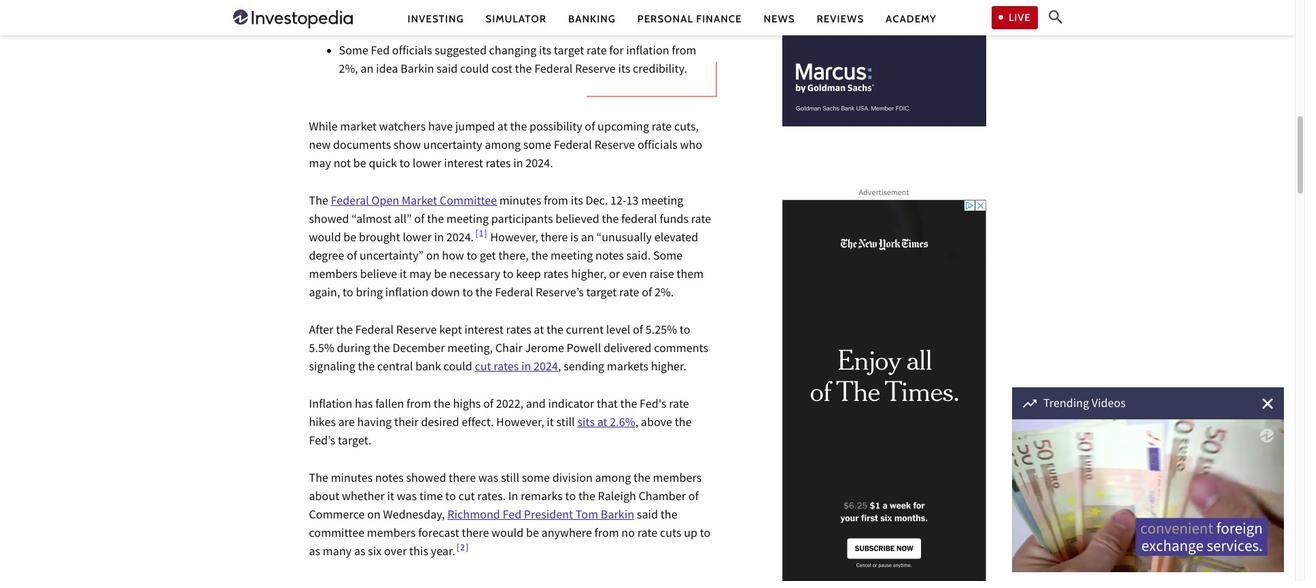Task type: vqa. For each thing, say whether or not it's contained in the screenshot.
the rightmost Barkin
yes



Task type: locate. For each thing, give the bounding box(es) containing it.
reserve up 12-
[[595, 137, 635, 156]]

suggested
[[435, 43, 487, 61]]

inflation inside the however, there is an "unusually elevated degree of uncertainty" on how to get there, the meeting notes said. some members believe it may be necessary to keep rates higher, or even raise them again, to bring inflation down to the federal reserve's target rate of 2%.
[[385, 285, 429, 303]]

showed up wednesday,
[[406, 470, 446, 489]]

trending image
[[1023, 400, 1037, 408]]

on right the "remains on the left top of the page
[[548, 20, 561, 39]]

would
[[309, 230, 341, 248], [492, 526, 524, 544]]

higher,
[[571, 266, 607, 285]]

live link
[[992, 6, 1038, 29]]

interest right kept on the bottom of the page
[[465, 322, 504, 341]]

0 horizontal spatial notes
[[375, 470, 404, 489]]

be inside the minutes from its dec. 12-13 meeting showed "almost all" of the meeting participants believed the federal funds rate would be brought lower in 2024.
[[344, 230, 357, 248]]

powell
[[567, 341, 601, 359]]

1 the from the top
[[309, 193, 328, 211]]

meeting,
[[448, 341, 493, 359]]

0 vertical spatial that
[[616, 2, 638, 20]]

still
[[557, 415, 575, 433], [501, 470, 520, 489]]

above
[[641, 415, 673, 433]]

1 horizontal spatial would
[[492, 526, 524, 544]]

the up no
[[634, 470, 651, 489]]

hikes inside inflation has fallen from the highs of 2022, and indicator that the fed's rate hikes are having their desired effect. however, it still
[[309, 415, 336, 433]]

the right during at the left of page
[[373, 341, 390, 359]]

an right 2%,
[[361, 61, 374, 79]]

barkin left told
[[492, 2, 526, 20]]

may inside the while market watchers have jumped at the possibility of upcoming rate cuts, new documents show uncertainty among some federal reserve officials who may not be quick to lower interest rates in 2024.
[[309, 156, 331, 174]]

1 vertical spatial advertisement region
[[782, 200, 986, 581]]

2 vertical spatial on
[[367, 507, 381, 526]]

tom inside 'richmond fed president tom barkin told an audience that the potential for interest rate hikes "remains on the table." some fed officials suggested changing its target rate for inflation from 2%, an idea barkin said could cost the federal reserve its credibility.'
[[467, 2, 490, 20]]

0 vertical spatial may
[[309, 156, 331, 174]]

to
[[400, 156, 410, 174], [467, 248, 478, 266], [503, 266, 514, 285], [343, 285, 353, 303], [463, 285, 473, 303], [680, 322, 691, 341], [446, 489, 456, 507], [566, 489, 576, 507], [700, 526, 711, 544]]

1 horizontal spatial tom
[[576, 507, 599, 526]]

be left brought
[[344, 230, 357, 248]]

1 horizontal spatial officials
[[638, 137, 678, 156]]

be
[[354, 156, 366, 174], [344, 230, 357, 248], [434, 266, 447, 285], [526, 526, 539, 544]]

may for be
[[410, 266, 432, 285]]

rates down jumped
[[486, 156, 511, 174]]

time
[[420, 489, 443, 507]]

barkin for richmond fed president tom barkin
[[601, 507, 635, 526]]

0 vertical spatial officials
[[392, 43, 432, 61]]

1 horizontal spatial some
[[653, 248, 683, 266]]

from down personal finance link
[[672, 43, 697, 61]]

some right jumped
[[523, 137, 552, 156]]

0 vertical spatial would
[[309, 230, 341, 248]]

said inside said the committee members forecast there would be anywhere from no rate cuts up to as many as six over this year.
[[637, 507, 658, 526]]

0 vertical spatial target
[[554, 43, 584, 61]]

at
[[498, 119, 508, 137], [534, 322, 544, 341], [598, 415, 608, 433]]

tom
[[467, 2, 490, 20], [576, 507, 599, 526]]

to inside after the federal reserve kept interest rates at the current level of 5.25% to 5.5% during the december meeting, chair jerome powell delivered comments signaling the central bank could
[[680, 322, 691, 341]]

members
[[309, 266, 358, 285], [653, 470, 702, 489], [367, 526, 416, 544]]

the right above
[[675, 415, 692, 433]]

1 horizontal spatial it
[[400, 266, 407, 285]]

wednesday,
[[383, 507, 445, 526]]

this
[[409, 544, 429, 562]]

tom down division on the bottom of page
[[576, 507, 599, 526]]

rates inside the however, there is an "unusually elevated degree of uncertainty" on how to get there, the meeting notes said. some members believe it may be necessary to keep rates higher, or even raise them again, to bring inflation down to the federal reserve's target rate of 2%.
[[544, 266, 569, 285]]

0 vertical spatial hikes
[[469, 20, 496, 39]]

bank
[[416, 359, 441, 377]]

minutes down target.
[[331, 470, 373, 489]]

2024. left get
[[447, 230, 474, 248]]

fed's
[[309, 433, 336, 451]]

on left how
[[426, 248, 440, 266]]

reserve
[[575, 61, 616, 79], [595, 137, 635, 156], [396, 322, 437, 341]]

5.5%
[[309, 341, 335, 359]]

sits at 2.6% link
[[578, 415, 636, 433]]

simulator
[[486, 13, 547, 25]]

however, inside inflation has fallen from the highs of 2022, and indicator that the fed's rate hikes are having their desired effect. however, it still
[[496, 415, 545, 433]]

federal right cost
[[535, 61, 573, 79]]

investopedia homepage image
[[233, 8, 353, 30]]

federal down bring
[[356, 322, 394, 341]]

new
[[309, 137, 331, 156]]

members inside the however, there is an "unusually elevated degree of uncertainty" on how to get there, the meeting notes said. some members believe it may be necessary to keep rates higher, or even raise them again, to bring inflation down to the federal reserve's target rate of 2%.
[[309, 266, 358, 285]]

2%.
[[655, 285, 674, 303]]

target inside the however, there is an "unusually elevated degree of uncertainty" on how to get there, the meeting notes said. some members believe it may be necessary to keep rates higher, or even raise them again, to bring inflation down to the federal reserve's target rate of 2%.
[[587, 285, 617, 303]]

that right sits
[[597, 396, 618, 415]]

advertisement region
[[782, 0, 986, 126], [782, 200, 986, 581]]

0 vertical spatial notes
[[596, 248, 624, 266]]

trending
[[1044, 396, 1090, 414]]

cut left rates.
[[459, 489, 475, 507]]

0 horizontal spatial meeting
[[447, 211, 489, 230]]

target down table."
[[554, 43, 584, 61]]

was
[[479, 470, 499, 489], [397, 489, 417, 507]]

the inside said the committee members forecast there would be anywhere from no rate cuts up to as many as six over this year.
[[661, 507, 678, 526]]

cut left chair
[[475, 359, 491, 377]]

meeting
[[641, 193, 684, 211], [447, 211, 489, 230], [551, 248, 593, 266]]

1 vertical spatial 2024.
[[447, 230, 474, 248]]

1 vertical spatial for
[[610, 43, 624, 61]]

rate up suggested
[[447, 20, 467, 39]]

notes
[[596, 248, 624, 266], [375, 470, 404, 489]]

meeting down believed
[[551, 248, 593, 266]]

the minutes notes showed there was still some division among the members about whether it was time to cut rates. in remarks to the raleigh chamber of commerce on wednesday,
[[309, 470, 702, 526]]

it inside inflation has fallen from the highs of 2022, and indicator that the fed's rate hikes are having their desired effect. however, it still
[[547, 415, 554, 433]]

president up suggested
[[416, 2, 465, 20]]

0 horizontal spatial some
[[339, 43, 369, 61]]

comments
[[654, 341, 709, 359]]

2 vertical spatial in
[[522, 359, 531, 377]]

the
[[640, 2, 657, 20], [564, 20, 581, 39], [515, 61, 532, 79], [510, 119, 527, 137], [427, 211, 444, 230], [602, 211, 619, 230], [531, 248, 548, 266], [476, 285, 493, 303], [336, 322, 353, 341], [547, 322, 564, 341], [373, 341, 390, 359], [358, 359, 375, 377], [434, 396, 451, 415], [621, 396, 638, 415], [675, 415, 692, 433], [634, 470, 651, 489], [579, 489, 596, 507], [661, 507, 678, 526]]

showed inside 'the minutes notes showed there was still some division among the members about whether it was time to cut rates. in remarks to the raleigh chamber of commerce on wednesday,'
[[406, 470, 446, 489]]

cuts,
[[675, 119, 699, 137]]

could right "bank"
[[444, 359, 472, 377]]

desired
[[421, 415, 459, 433]]

1 horizontal spatial notes
[[596, 248, 624, 266]]

target
[[554, 43, 584, 61], [587, 285, 617, 303]]

the left up
[[661, 507, 678, 526]]

0 horizontal spatial ,
[[558, 359, 561, 377]]

to right up
[[700, 526, 711, 544]]

it for however,
[[547, 415, 554, 433]]

fed for richmond fed president tom barkin
[[503, 507, 522, 526]]

richmond up 2%,
[[339, 2, 392, 20]]

rates up 2022,
[[494, 359, 519, 377]]

, inside , above the fed's target.
[[636, 415, 639, 433]]

cut rates in 2024 , sending markets higher.
[[475, 359, 687, 377]]

minutes right committee
[[500, 193, 541, 211]]

on inside 'richmond fed president tom barkin told an audience that the potential for interest rate hikes "remains on the table." some fed officials suggested changing its target rate for inflation from 2%, an idea barkin said could cost the federal reserve its credibility.'
[[548, 20, 561, 39]]

reserve inside the while market watchers have jumped at the possibility of upcoming rate cuts, new documents show uncertainty among some federal reserve officials who may not be quick to lower interest rates in 2024.
[[595, 137, 635, 156]]

investing link
[[408, 12, 464, 26]]

of right all"
[[414, 211, 425, 230]]

, above the fed's target.
[[309, 415, 692, 451]]

0 horizontal spatial may
[[309, 156, 331, 174]]

the inside the while market watchers have jumped at the possibility of upcoming rate cuts, new documents show uncertainty among some federal reserve officials who may not be quick to lower interest rates in 2024.
[[510, 119, 527, 137]]

upcoming
[[598, 119, 650, 137]]

however,
[[490, 230, 538, 248], [496, 415, 545, 433]]

among inside 'the minutes notes showed there was still some division among the members about whether it was time to cut rates. in remarks to the raleigh chamber of commerce on wednesday,'
[[595, 470, 631, 489]]

0 vertical spatial members
[[309, 266, 358, 285]]

was left in
[[479, 470, 499, 489]]

0 vertical spatial could
[[460, 61, 489, 79]]

it right 'whether'
[[387, 489, 395, 507]]

of inside inflation has fallen from the highs of 2022, and indicator that the fed's rate hikes are having their desired effect. however, it still
[[483, 396, 494, 415]]

hikes inside 'richmond fed president tom barkin told an audience that the potential for interest rate hikes "remains on the table." some fed officials suggested changing its target rate for inflation from 2%, an idea barkin said could cost the federal reserve its credibility.'
[[469, 20, 496, 39]]

sits
[[578, 415, 595, 433]]

"remains
[[499, 20, 546, 39]]

0 horizontal spatial officials
[[392, 43, 432, 61]]

six
[[368, 544, 382, 562]]

from left no
[[595, 526, 619, 544]]

forecast
[[418, 526, 460, 544]]

1 horizontal spatial at
[[534, 322, 544, 341]]

minutes inside 'the minutes notes showed there was still some division among the members about whether it was time to cut rates. in remarks to the raleigh chamber of commerce on wednesday,'
[[331, 470, 373, 489]]

be left necessary
[[434, 266, 447, 285]]

some down potential
[[339, 43, 369, 61]]

video player application
[[1013, 420, 1285, 573]]

1 vertical spatial would
[[492, 526, 524, 544]]

from right fallen
[[407, 396, 431, 415]]

0 vertical spatial inflation
[[626, 43, 670, 61]]

target left even
[[587, 285, 617, 303]]

degree
[[309, 248, 344, 266]]

1 vertical spatial cut
[[459, 489, 475, 507]]

get
[[480, 248, 496, 266]]

showed inside the minutes from its dec. 12-13 meeting showed "almost all" of the meeting participants believed the federal funds rate would be brought lower in 2024.
[[309, 211, 349, 230]]

1 horizontal spatial 2024.
[[526, 156, 553, 174]]

2024. down possibility
[[526, 156, 553, 174]]

to right quick
[[400, 156, 410, 174]]

hikes
[[469, 20, 496, 39], [309, 415, 336, 433]]

interest inside the while market watchers have jumped at the possibility of upcoming rate cuts, new documents show uncertainty among some federal reserve officials who may not be quick to lower interest rates in 2024.
[[444, 156, 483, 174]]

0 horizontal spatial as
[[309, 544, 320, 562]]

1 vertical spatial richmond
[[448, 507, 500, 526]]

richmond
[[339, 2, 392, 20], [448, 507, 500, 526]]

trending videos
[[1044, 396, 1126, 414]]

interest
[[405, 20, 444, 39], [444, 156, 483, 174], [465, 322, 504, 341]]

officials down investing link
[[392, 43, 432, 61]]

inflation inside 'richmond fed president tom barkin told an audience that the potential for interest rate hikes "remains on the table." some fed officials suggested changing its target rate for inflation from 2%, an idea barkin said could cost the federal reserve its credibility.'
[[626, 43, 670, 61]]

in left 2024 on the bottom left of the page
[[522, 359, 531, 377]]

some inside the however, there is an "unusually elevated degree of uncertainty" on how to get there, the meeting notes said. some members believe it may be necessary to keep rates higher, or even raise them again, to bring inflation down to the federal reserve's target rate of 2%.
[[653, 248, 683, 266]]

0 vertical spatial richmond
[[339, 2, 392, 20]]

no
[[622, 526, 635, 544]]

to right 5.25%
[[680, 322, 691, 341]]

inflation right bring
[[385, 285, 429, 303]]

2 vertical spatial there
[[462, 526, 489, 544]]

however, inside the however, there is an "unusually elevated degree of uncertainty" on how to get there, the meeting notes said. some members believe it may be necessary to keep rates higher, or even raise them again, to bring inflation down to the federal reserve's target rate of 2%.
[[490, 230, 538, 248]]

president right in
[[524, 507, 573, 526]]

that
[[616, 2, 638, 20], [597, 396, 618, 415]]

0 vertical spatial on
[[548, 20, 561, 39]]

in
[[514, 156, 523, 174], [434, 230, 444, 248], [522, 359, 531, 377]]

among inside the while market watchers have jumped at the possibility of upcoming rate cuts, new documents show uncertainty among some federal reserve officials who may not be quick to lower interest rates in 2024.
[[485, 137, 521, 156]]

highs
[[453, 396, 481, 415]]

rate left cuts,
[[652, 119, 672, 137]]

rates up the cut rates in 2024 link
[[506, 322, 532, 341]]

rate left 2%.
[[619, 285, 640, 303]]

2 horizontal spatial at
[[598, 415, 608, 433]]

the federal open market committee
[[309, 193, 497, 211]]

be inside said the committee members forecast there would be anywhere from no rate cuts up to as many as six over this year.
[[526, 526, 539, 544]]

richmond for richmond fed president tom barkin told an audience that the potential for interest rate hikes "remains on the table." some fed officials suggested changing its target rate for inflation from 2%, an idea barkin said could cost the federal reserve its credibility.
[[339, 2, 392, 20]]

2 advertisement region from the top
[[782, 200, 986, 581]]

chair
[[496, 341, 523, 359]]

1 vertical spatial ,
[[636, 415, 639, 433]]

0 horizontal spatial target
[[554, 43, 584, 61]]

0 horizontal spatial at
[[498, 119, 508, 137]]

changing
[[489, 43, 537, 61]]

interest inside 'richmond fed president tom barkin told an audience that the potential for interest rate hikes "remains on the table." some fed officials suggested changing its target rate for inflation from 2%, an idea barkin said could cost the federal reserve its credibility.'
[[405, 20, 444, 39]]

while
[[309, 119, 338, 137]]

1 vertical spatial in
[[434, 230, 444, 248]]

however, there is an "unusually elevated degree of uncertainty" on how to get there, the meeting notes said. some members believe it may be necessary to keep rates higher, or even raise them again, to bring inflation down to the federal reserve's target rate of 2%.
[[309, 230, 704, 303]]

2 as from the left
[[354, 544, 366, 562]]

target inside 'richmond fed president tom barkin told an audience that the potential for interest rate hikes "remains on the table." some fed officials suggested changing its target rate for inflation from 2%, an idea barkin said could cost the federal reserve its credibility.'
[[554, 43, 584, 61]]

showed
[[309, 211, 349, 230], [406, 470, 446, 489]]

1 vertical spatial minutes
[[331, 470, 373, 489]]

of right chamber
[[689, 489, 699, 507]]

of left 2022,
[[483, 396, 494, 415]]

1 horizontal spatial among
[[595, 470, 631, 489]]

richmond inside 'richmond fed president tom barkin told an audience that the potential for interest rate hikes "remains on the table." some fed officials suggested changing its target rate for inflation from 2%, an idea barkin said could cost the federal reserve its credibility.'
[[339, 2, 392, 20]]

documents
[[333, 137, 391, 156]]

for right potential
[[388, 20, 403, 39]]

inflation down personal
[[626, 43, 670, 61]]

1 vertical spatial could
[[444, 359, 472, 377]]

1 horizontal spatial barkin
[[492, 2, 526, 20]]

reserve inside 'richmond fed president tom barkin told an audience that the potential for interest rate hikes "remains on the table." some fed officials suggested changing its target rate for inflation from 2%, an idea barkin said could cost the federal reserve its credibility.'
[[575, 61, 616, 79]]

again,
[[309, 285, 340, 303]]

on inside 'the minutes notes showed there was still some division among the members about whether it was time to cut rates. in remarks to the raleigh chamber of commerce on wednesday,'
[[367, 507, 381, 526]]

2 vertical spatial reserve
[[396, 322, 437, 341]]

2 horizontal spatial on
[[548, 20, 561, 39]]

may inside the however, there is an "unusually elevated degree of uncertainty" on how to get there, the meeting notes said. some members believe it may be necessary to keep rates higher, or even raise them again, to bring inflation down to the federal reserve's target rate of 2%.
[[410, 266, 432, 285]]

0 vertical spatial however,
[[490, 230, 538, 248]]

0 vertical spatial some
[[523, 137, 552, 156]]

at right sits
[[598, 415, 608, 433]]

that right banking
[[616, 2, 638, 20]]

1 horizontal spatial showed
[[406, 470, 446, 489]]

tom for richmond fed president tom barkin
[[576, 507, 599, 526]]

rates
[[486, 156, 511, 174], [544, 266, 569, 285], [506, 322, 532, 341], [494, 359, 519, 377]]

0 horizontal spatial barkin
[[401, 61, 434, 79]]

be right not
[[354, 156, 366, 174]]

reserve left kept on the bottom of the page
[[396, 322, 437, 341]]

to inside the while market watchers have jumped at the possibility of upcoming rate cuts, new documents show uncertainty among some federal reserve officials who may not be quick to lower interest rates in 2024.
[[400, 156, 410, 174]]

0 vertical spatial ,
[[558, 359, 561, 377]]

said
[[437, 61, 458, 79], [637, 507, 658, 526]]

fed's
[[640, 396, 667, 415]]

0 vertical spatial the
[[309, 193, 328, 211]]

it right the and
[[547, 415, 554, 433]]

, left above
[[636, 415, 639, 433]]

banking link
[[568, 12, 616, 26]]

0 horizontal spatial inflation
[[385, 285, 429, 303]]

1 horizontal spatial members
[[367, 526, 416, 544]]

1 vertical spatial the
[[309, 470, 328, 489]]

of inside the minutes from its dec. 12-13 meeting showed "almost all" of the meeting participants believed the federal funds rate would be brought lower in 2024.
[[414, 211, 425, 230]]

there left is
[[541, 230, 568, 248]]

of left "upcoming"
[[585, 119, 595, 137]]

news link
[[764, 12, 795, 26]]

up
[[684, 526, 698, 544]]

cuts
[[660, 526, 682, 544]]

in right all"
[[434, 230, 444, 248]]

possibility
[[530, 119, 583, 137]]

1 vertical spatial however,
[[496, 415, 545, 433]]

0 horizontal spatial on
[[367, 507, 381, 526]]

hikes up suggested
[[469, 20, 496, 39]]

who
[[680, 137, 703, 156]]

0 vertical spatial minutes
[[500, 193, 541, 211]]

tom for richmond fed president tom barkin told an audience that the potential for interest rate hikes "remains on the table." some fed officials suggested changing its target rate for inflation from 2%, an idea barkin said could cost the federal reserve its credibility.
[[467, 2, 490, 20]]

2 vertical spatial fed
[[503, 507, 522, 526]]

1 vertical spatial lower
[[403, 230, 432, 248]]

0 horizontal spatial president
[[416, 2, 465, 20]]

president inside 'richmond fed president tom barkin told an audience that the potential for interest rate hikes "remains on the table." some fed officials suggested changing its target rate for inflation from 2%, an idea barkin said could cost the federal reserve its credibility.'
[[416, 2, 465, 20]]

2 vertical spatial at
[[598, 415, 608, 433]]

1 horizontal spatial still
[[557, 415, 575, 433]]

its right changing
[[539, 43, 552, 61]]

sits at 2.6%
[[578, 415, 636, 433]]

among right "uncertainty"
[[485, 137, 521, 156]]

markets
[[607, 359, 649, 377]]

from
[[672, 43, 697, 61], [544, 193, 569, 211], [407, 396, 431, 415], [595, 526, 619, 544]]

be left anywhere
[[526, 526, 539, 544]]

an
[[552, 2, 564, 20], [361, 61, 374, 79], [581, 230, 594, 248]]

lower inside the while market watchers have jumped at the possibility of upcoming rate cuts, new documents show uncertainty among some federal reserve officials who may not be quick to lower interest rates in 2024.
[[413, 156, 442, 174]]

2 horizontal spatial members
[[653, 470, 702, 489]]

be inside the however, there is an "unusually elevated degree of uncertainty" on how to get there, the meeting notes said. some members believe it may be necessary to keep rates higher, or even raise them again, to bring inflation down to the federal reserve's target rate of 2%.
[[434, 266, 447, 285]]

tom right investing
[[467, 2, 490, 20]]

search image
[[1049, 10, 1063, 24]]

1 vertical spatial said
[[637, 507, 658, 526]]

2 horizontal spatial fed
[[503, 507, 522, 526]]

0 horizontal spatial fed
[[371, 43, 390, 61]]

0 vertical spatial tom
[[467, 2, 490, 20]]

president for richmond fed president tom barkin
[[524, 507, 573, 526]]

hikes left are
[[309, 415, 336, 433]]

1 vertical spatial on
[[426, 248, 440, 266]]

1 horizontal spatial on
[[426, 248, 440, 266]]

1 as from the left
[[309, 544, 320, 562]]

barkin left chamber
[[601, 507, 635, 526]]

still inside inflation has fallen from the highs of 2022, and indicator that the fed's rate hikes are having their desired effect. however, it still
[[557, 415, 575, 433]]

2024. inside the while market watchers have jumped at the possibility of upcoming rate cuts, new documents show uncertainty among some federal reserve officials who may not be quick to lower interest rates in 2024.
[[526, 156, 553, 174]]

target.
[[338, 433, 372, 451]]

in inside the minutes from its dec. 12-13 meeting showed "almost all" of the meeting participants believed the federal funds rate would be brought lower in 2024.
[[434, 230, 444, 248]]

brought
[[359, 230, 400, 248]]

1 vertical spatial president
[[524, 507, 573, 526]]

an right is
[[581, 230, 594, 248]]

1 horizontal spatial said
[[637, 507, 658, 526]]

1 vertical spatial members
[[653, 470, 702, 489]]

said right no
[[637, 507, 658, 526]]

members up the cuts
[[653, 470, 702, 489]]

1 horizontal spatial hikes
[[469, 20, 496, 39]]

1 horizontal spatial its
[[571, 193, 583, 211]]

would inside the minutes from its dec. 12-13 meeting showed "almost all" of the meeting participants believed the federal funds rate would be brought lower in 2024.
[[309, 230, 341, 248]]

0 vertical spatial showed
[[309, 211, 349, 230]]

there inside the however, there is an "unusually elevated degree of uncertainty" on how to get there, the meeting notes said. some members believe it may be necessary to keep rates higher, or even raise them again, to bring inflation down to the federal reserve's target rate of 2%.
[[541, 230, 568, 248]]

reserve's
[[536, 285, 584, 303]]

1 horizontal spatial fed
[[394, 2, 413, 20]]

meeting inside the however, there is an "unusually elevated degree of uncertainty" on how to get there, the meeting notes said. some members believe it may be necessary to keep rates higher, or even raise them again, to bring inflation down to the federal reserve's target rate of 2%.
[[551, 248, 593, 266]]

interest up committee
[[444, 156, 483, 174]]

to right the down
[[463, 285, 473, 303]]

table."
[[583, 20, 617, 39]]

rate inside inflation has fallen from the highs of 2022, and indicator that the fed's rate hikes are having their desired effect. however, it still
[[669, 396, 689, 415]]

president for richmond fed president tom barkin told an audience that the potential for interest rate hikes "remains on the table." some fed officials suggested changing its target rate for inflation from 2%, an idea barkin said could cost the federal reserve its credibility.
[[416, 2, 465, 20]]

some right said.
[[653, 248, 683, 266]]

the inside 'the minutes notes showed there was still some division among the members about whether it was time to cut rates. in remarks to the raleigh chamber of commerce on wednesday,'
[[309, 470, 328, 489]]

1 horizontal spatial meeting
[[551, 248, 593, 266]]

richmond fed president tom barkin link
[[448, 507, 635, 526]]

rates right "keep"
[[544, 266, 569, 285]]

lower up market
[[413, 156, 442, 174]]

lower inside the minutes from its dec. 12-13 meeting showed "almost all" of the meeting participants believed the federal funds rate would be brought lower in 2024.
[[403, 230, 432, 248]]

2024. inside the minutes from its dec. 12-13 meeting showed "almost all" of the meeting participants believed the federal funds rate would be brought lower in 2024.
[[447, 230, 474, 248]]

1 horizontal spatial target
[[587, 285, 617, 303]]

2 the from the top
[[309, 470, 328, 489]]

quick
[[369, 156, 397, 174]]

0 vertical spatial president
[[416, 2, 465, 20]]

rates inside after the federal reserve kept interest rates at the current level of 5.25% to 5.5% during the december meeting, chair jerome powell delivered comments signaling the central bank could
[[506, 322, 532, 341]]

0 horizontal spatial 2024.
[[447, 230, 474, 248]]

was left time
[[397, 489, 417, 507]]

cut inside 'the minutes notes showed there was still some division among the members about whether it was time to cut rates. in remarks to the raleigh chamber of commerce on wednesday,'
[[459, 489, 475, 507]]

0 vertical spatial interest
[[405, 20, 444, 39]]

1 horizontal spatial richmond
[[448, 507, 500, 526]]

finance
[[697, 13, 742, 25]]

the for the federal open market committee
[[309, 193, 328, 211]]

rate inside the minutes from its dec. 12-13 meeting showed "almost all" of the meeting participants believed the federal funds rate would be brought lower in 2024.
[[691, 211, 712, 230]]

notes up wednesday,
[[375, 470, 404, 489]]

may left not
[[309, 156, 331, 174]]

0 horizontal spatial it
[[387, 489, 395, 507]]

1 vertical spatial target
[[587, 285, 617, 303]]

1 vertical spatial at
[[534, 322, 544, 341]]

it inside the however, there is an "unusually elevated degree of uncertainty" on how to get there, the meeting notes said. some members believe it may be necessary to keep rates higher, or even raise them again, to bring inflation down to the federal reserve's target rate of 2%.
[[400, 266, 407, 285]]

officials inside 'richmond fed president tom barkin told an audience that the potential for interest rate hikes "remains on the table." some fed officials suggested changing its target rate for inflation from 2%, an idea barkin said could cost the federal reserve its credibility.'
[[392, 43, 432, 61]]

anywhere
[[542, 526, 592, 544]]

president
[[416, 2, 465, 20], [524, 507, 573, 526]]

as
[[309, 544, 320, 562], [354, 544, 366, 562]]

rate right funds
[[691, 211, 712, 230]]

the up degree on the left top
[[309, 193, 328, 211]]

open
[[372, 193, 400, 211]]

0 horizontal spatial said
[[437, 61, 458, 79]]

federal left open
[[331, 193, 369, 211]]

1 vertical spatial still
[[501, 470, 520, 489]]

0 vertical spatial in
[[514, 156, 523, 174]]

0 vertical spatial still
[[557, 415, 575, 433]]

at right chair
[[534, 322, 544, 341]]

reserve inside after the federal reserve kept interest rates at the current level of 5.25% to 5.5% during the december meeting, chair jerome powell delivered comments signaling the central bank could
[[396, 322, 437, 341]]

still left remarks
[[501, 470, 520, 489]]

its
[[539, 43, 552, 61], [618, 61, 631, 79], [571, 193, 583, 211]]

1 vertical spatial interest
[[444, 156, 483, 174]]

2 horizontal spatial an
[[581, 230, 594, 248]]

0 vertical spatial fed
[[394, 2, 413, 20]]

its left the credibility.
[[618, 61, 631, 79]]

as left six
[[354, 544, 366, 562]]

1 advertisement region from the top
[[782, 0, 986, 126]]

at inside the while market watchers have jumped at the possibility of upcoming rate cuts, new documents show uncertainty among some federal reserve officials who may not be quick to lower interest rates in 2024.
[[498, 119, 508, 137]]

said down investing link
[[437, 61, 458, 79]]



Task type: describe. For each thing, give the bounding box(es) containing it.
2 horizontal spatial its
[[618, 61, 631, 79]]

committee
[[440, 193, 497, 211]]

how
[[442, 248, 464, 266]]

rates inside the while market watchers have jumped at the possibility of upcoming rate cuts, new documents show uncertainty among some federal reserve officials who may not be quick to lower interest rates in 2024.
[[486, 156, 511, 174]]

raise
[[650, 266, 674, 285]]

current
[[566, 322, 604, 341]]

the left fed's
[[621, 396, 638, 415]]

the left the highs
[[434, 396, 451, 415]]

simulator link
[[486, 12, 547, 26]]

that inside 'richmond fed president tom barkin told an audience that the potential for interest rate hikes "remains on the table." some fed officials suggested changing its target rate for inflation from 2%, an idea barkin said could cost the federal reserve its credibility.'
[[616, 2, 638, 20]]

bring
[[356, 285, 383, 303]]

5.25%
[[646, 322, 677, 341]]

1 vertical spatial barkin
[[401, 61, 434, 79]]

in inside the while market watchers have jumped at the possibility of upcoming rate cuts, new documents show uncertainty among some federal reserve officials who may not be quick to lower interest rates in 2024.
[[514, 156, 523, 174]]

would inside said the committee members forecast there would be anywhere from no rate cuts up to as many as six over this year.
[[492, 526, 524, 544]]

there inside said the committee members forecast there would be anywhere from no rate cuts up to as many as six over this year.
[[462, 526, 489, 544]]

watchers
[[379, 119, 426, 137]]

2.6%
[[610, 415, 636, 433]]

federal
[[622, 211, 657, 230]]

live
[[1009, 11, 1031, 24]]

uncertainty
[[424, 137, 482, 156]]

year.
[[431, 544, 455, 562]]

hikes for are
[[309, 415, 336, 433]]

funds
[[660, 211, 689, 230]]

dec.
[[586, 193, 608, 211]]

the down get
[[476, 285, 493, 303]]

1 horizontal spatial was
[[479, 470, 499, 489]]

close image
[[1263, 398, 1274, 409]]

to left "keep"
[[503, 266, 514, 285]]

while market watchers have jumped at the possibility of upcoming rate cuts, new documents show uncertainty among some federal reserve officials who may not be quick to lower interest rates in 2024.
[[309, 119, 703, 174]]

officials inside the while market watchers have jumped at the possibility of upcoming rate cuts, new documents show uncertainty among some federal reserve officials who may not be quick to lower interest rates in 2024.
[[638, 137, 678, 156]]

elevated
[[655, 230, 699, 248]]

banking
[[568, 13, 616, 25]]

to left get
[[467, 248, 478, 266]]

0 horizontal spatial was
[[397, 489, 417, 507]]

the inside , above the fed's target.
[[675, 415, 692, 433]]

rates.
[[478, 489, 506, 507]]

academy
[[886, 13, 937, 25]]

rate inside the while market watchers have jumped at the possibility of upcoming rate cuts, new documents show uncertainty among some federal reserve officials who may not be quick to lower interest rates in 2024.
[[652, 119, 672, 137]]

to right remarks
[[566, 489, 576, 507]]

cost
[[492, 61, 513, 79]]

the right all"
[[427, 211, 444, 230]]

richmond fed president tom barkin
[[448, 507, 635, 526]]

all"
[[394, 211, 412, 230]]

from inside 'richmond fed president tom barkin told an audience that the potential for interest rate hikes "remains on the table." some fed officials suggested changing its target rate for inflation from 2%, an idea barkin said could cost the federal reserve its credibility.'
[[672, 43, 697, 61]]

potential
[[339, 20, 386, 39]]

the right cost
[[515, 61, 532, 79]]

could inside after the federal reserve kept interest rates at the current level of 5.25% to 5.5% during the december meeting, chair jerome powell delivered comments signaling the central bank could
[[444, 359, 472, 377]]

an inside the however, there is an "unusually elevated degree of uncertainty" on how to get there, the meeting notes said. some members believe it may be necessary to keep rates higher, or even raise them again, to bring inflation down to the federal reserve's target rate of 2%.
[[581, 230, 594, 248]]

the right after
[[336, 322, 353, 341]]

2%,
[[339, 61, 358, 79]]

notes inside 'the minutes notes showed there was still some division among the members about whether it was time to cut rates. in remarks to the raleigh chamber of commerce on wednesday,'
[[375, 470, 404, 489]]

from inside said the committee members forecast there would be anywhere from no rate cuts up to as many as six over this year.
[[595, 526, 619, 544]]

from inside inflation has fallen from the highs of 2022, and indicator that the fed's rate hikes are having their desired effect. however, it still
[[407, 396, 431, 415]]

fed for richmond fed president tom barkin told an audience that the potential for interest rate hikes "remains on the table." some fed officials suggested changing its target rate for inflation from 2%, an idea barkin said could cost the federal reserve its credibility.
[[394, 2, 413, 20]]

necessary
[[450, 266, 501, 285]]

of inside after the federal reserve kept interest rates at the current level of 5.25% to 5.5% during the december meeting, chair jerome powell delivered comments signaling the central bank could
[[633, 322, 643, 341]]

idea
[[376, 61, 398, 79]]

hikes for "remains
[[469, 20, 496, 39]]

market
[[402, 193, 437, 211]]

jerome
[[525, 341, 564, 359]]

to inside said the committee members forecast there would be anywhere from no rate cuts up to as many as six over this year.
[[700, 526, 711, 544]]

of right degree on the left top
[[347, 248, 357, 266]]

federal inside 'richmond fed president tom barkin told an audience that the potential for interest rate hikes "remains on the table." some fed officials suggested changing its target rate for inflation from 2%, an idea barkin said could cost the federal reserve its credibility.'
[[535, 61, 573, 79]]

whether
[[342, 489, 385, 507]]

it inside 'the minutes notes showed there was still some division among the members about whether it was time to cut rates. in remarks to the raleigh chamber of commerce on wednesday,'
[[387, 489, 395, 507]]

richmond for richmond fed president tom barkin
[[448, 507, 500, 526]]

on inside the however, there is an "unusually elevated degree of uncertainty" on how to get there, the meeting notes said. some members believe it may be necessary to keep rates higher, or even raise them again, to bring inflation down to the federal reserve's target rate of 2%.
[[426, 248, 440, 266]]

1 vertical spatial fed
[[371, 43, 390, 61]]

members inside 'the minutes notes showed there was still some division among the members about whether it was time to cut rates. in remarks to the raleigh chamber of commerce on wednesday,'
[[653, 470, 702, 489]]

its inside the minutes from its dec. 12-13 meeting showed "almost all" of the meeting participants believed the federal funds rate would be brought lower in 2024.
[[571, 193, 583, 211]]

federal inside after the federal reserve kept interest rates at the current level of 5.25% to 5.5% during the december meeting, chair jerome powell delivered comments signaling the central bank could
[[356, 322, 394, 341]]

0 vertical spatial cut
[[475, 359, 491, 377]]

the right table."
[[640, 2, 657, 20]]

fallen
[[375, 396, 404, 415]]

market
[[340, 119, 377, 137]]

down
[[431, 285, 460, 303]]

sending
[[564, 359, 605, 377]]

minutes from its dec. 12-13 meeting showed "almost all" of the meeting participants believed the federal funds rate would be brought lower in 2024.
[[309, 193, 712, 248]]

remarks
[[521, 489, 563, 507]]

even
[[623, 266, 647, 285]]

federal inside the however, there is an "unusually elevated degree of uncertainty" on how to get there, the meeting notes said. some members believe it may be necessary to keep rates higher, or even raise them again, to bring inflation down to the federal reserve's target rate of 2%.
[[495, 285, 533, 303]]

that inside inflation has fallen from the highs of 2022, and indicator that the fed's rate hikes are having their desired effect. however, it still
[[597, 396, 618, 415]]

1 horizontal spatial for
[[610, 43, 624, 61]]

be inside the while market watchers have jumped at the possibility of upcoming rate cuts, new documents show uncertainty among some federal reserve officials who may not be quick to lower interest rates in 2024.
[[354, 156, 366, 174]]

interest inside after the federal reserve kept interest rates at the current level of 5.25% to 5.5% during the december meeting, chair jerome powell delivered comments signaling the central bank could
[[465, 322, 504, 341]]

2024
[[534, 359, 558, 377]]

may for not
[[309, 156, 331, 174]]

some inside 'the minutes notes showed there was still some division among the members about whether it was time to cut rates. in remarks to the raleigh chamber of commerce on wednesday,'
[[522, 470, 550, 489]]

keep
[[516, 266, 541, 285]]

minutes inside the minutes from its dec. 12-13 meeting showed "almost all" of the meeting participants believed the federal funds rate would be brought lower in 2024.
[[500, 193, 541, 211]]

the right the there,
[[531, 248, 548, 266]]

there inside 'the minutes notes showed there was still some division among the members about whether it was time to cut rates. in remarks to the raleigh chamber of commerce on wednesday,'
[[449, 470, 476, 489]]

the left central at the bottom of the page
[[358, 359, 375, 377]]

personal
[[638, 13, 694, 25]]

committee
[[309, 526, 365, 544]]

some inside 'richmond fed president tom barkin told an audience that the potential for interest rate hikes "remains on the table." some fed officials suggested changing its target rate for inflation from 2%, an idea barkin said could cost the federal reserve its credibility.'
[[339, 43, 369, 61]]

said the committee members forecast there would be anywhere from no rate cuts up to as many as six over this year.
[[309, 507, 711, 562]]

some inside the while market watchers have jumped at the possibility of upcoming rate cuts, new documents show uncertainty among some federal reserve officials who may not be quick to lower interest rates in 2024.
[[523, 137, 552, 156]]

rate inside the however, there is an "unusually elevated degree of uncertainty" on how to get there, the meeting notes said. some members believe it may be necessary to keep rates higher, or even raise them again, to bring inflation down to the federal reserve's target rate of 2%.
[[619, 285, 640, 303]]

there,
[[499, 248, 529, 266]]

barkin for richmond fed president tom barkin told an audience that the potential for interest rate hikes "remains on the table." some fed officials suggested changing its target rate for inflation from 2%, an idea barkin said could cost the federal reserve its credibility.
[[492, 2, 526, 20]]

the for the minutes notes showed there was still some division among the members about whether it was time to cut rates. in remarks to the raleigh chamber of commerce on wednesday,
[[309, 470, 328, 489]]

reviews
[[817, 13, 864, 25]]

of inside the while market watchers have jumped at the possibility of upcoming rate cuts, new documents show uncertainty among some federal reserve officials who may not be quick to lower interest rates in 2024.
[[585, 119, 595, 137]]

raleigh
[[598, 489, 636, 507]]

federal inside the while market watchers have jumped at the possibility of upcoming rate cuts, new documents show uncertainty among some federal reserve officials who may not be quick to lower interest rates in 2024.
[[554, 137, 592, 156]]

inflation
[[309, 396, 352, 415]]

in
[[508, 489, 518, 507]]

the left 13
[[602, 211, 619, 230]]

it for believe
[[400, 266, 407, 285]]

level
[[606, 322, 631, 341]]

notes inside the however, there is an "unusually elevated degree of uncertainty" on how to get there, the meeting notes said. some members believe it may be necessary to keep rates higher, or even raise them again, to bring inflation down to the federal reserve's target rate of 2%.
[[596, 248, 624, 266]]

personal finance link
[[638, 12, 742, 26]]

about
[[309, 489, 340, 507]]

from inside the minutes from its dec. 12-13 meeting showed "almost all" of the meeting participants believed the federal funds rate would be brought lower in 2024.
[[544, 193, 569, 211]]

effect.
[[462, 415, 494, 433]]

0 vertical spatial for
[[388, 20, 403, 39]]

videos
[[1092, 396, 1126, 414]]

is
[[571, 230, 579, 248]]

members inside said the committee members forecast there would be anywhere from no rate cuts up to as many as six over this year.
[[367, 526, 416, 544]]

having
[[357, 415, 392, 433]]

to left bring
[[343, 285, 353, 303]]

0 horizontal spatial its
[[539, 43, 552, 61]]

the left raleigh
[[579, 489, 596, 507]]

still inside 'the minutes notes showed there was still some division among the members about whether it was time to cut rates. in remarks to the raleigh chamber of commerce on wednesday,'
[[501, 470, 520, 489]]

their
[[394, 415, 419, 433]]

the left current
[[547, 322, 564, 341]]

told
[[528, 2, 549, 20]]

news
[[764, 13, 795, 25]]

"unusually
[[597, 230, 652, 248]]

many
[[323, 544, 352, 562]]

has
[[355, 396, 373, 415]]

could inside 'richmond fed president tom barkin told an audience that the potential for interest rate hikes "remains on the table." some fed officials suggested changing its target rate for inflation from 2%, an idea barkin said could cost the federal reserve its credibility.'
[[460, 61, 489, 79]]

"almost
[[352, 211, 392, 230]]

13
[[627, 193, 639, 211]]

of left 2%.
[[642, 285, 652, 303]]

cut rates in 2024 link
[[475, 359, 558, 377]]

audience
[[567, 2, 614, 20]]

0 horizontal spatial an
[[361, 61, 374, 79]]

the left table."
[[564, 20, 581, 39]]

academy link
[[886, 12, 937, 26]]

at inside after the federal reserve kept interest rates at the current level of 5.25% to 5.5% during the december meeting, chair jerome powell delivered comments signaling the central bank could
[[534, 322, 544, 341]]

2 horizontal spatial meeting
[[641, 193, 684, 211]]

1 horizontal spatial an
[[552, 2, 564, 20]]

of inside 'the minutes notes showed there was still some division among the members about whether it was time to cut rates. in remarks to the raleigh chamber of commerce on wednesday,'
[[689, 489, 699, 507]]

are
[[338, 415, 355, 433]]

rate inside said the committee members forecast there would be anywhere from no rate cuts up to as many as six over this year.
[[638, 526, 658, 544]]

or
[[609, 266, 620, 285]]

to right time
[[446, 489, 456, 507]]

inflation has fallen from the highs of 2022, and indicator that the fed's rate hikes are having their desired effect. however, it still
[[309, 396, 689, 433]]

credibility.
[[633, 61, 688, 79]]

division
[[553, 470, 593, 489]]

said inside 'richmond fed president tom barkin told an audience that the potential for interest rate hikes "remains on the table." some fed officials suggested changing its target rate for inflation from 2%, an idea barkin said could cost the federal reserve its credibility.'
[[437, 61, 458, 79]]

after the federal reserve kept interest rates at the current level of 5.25% to 5.5% during the december meeting, chair jerome powell delivered comments signaling the central bank could
[[309, 322, 709, 377]]

rate down table."
[[587, 43, 607, 61]]

signaling
[[309, 359, 356, 377]]

delivered
[[604, 341, 652, 359]]



